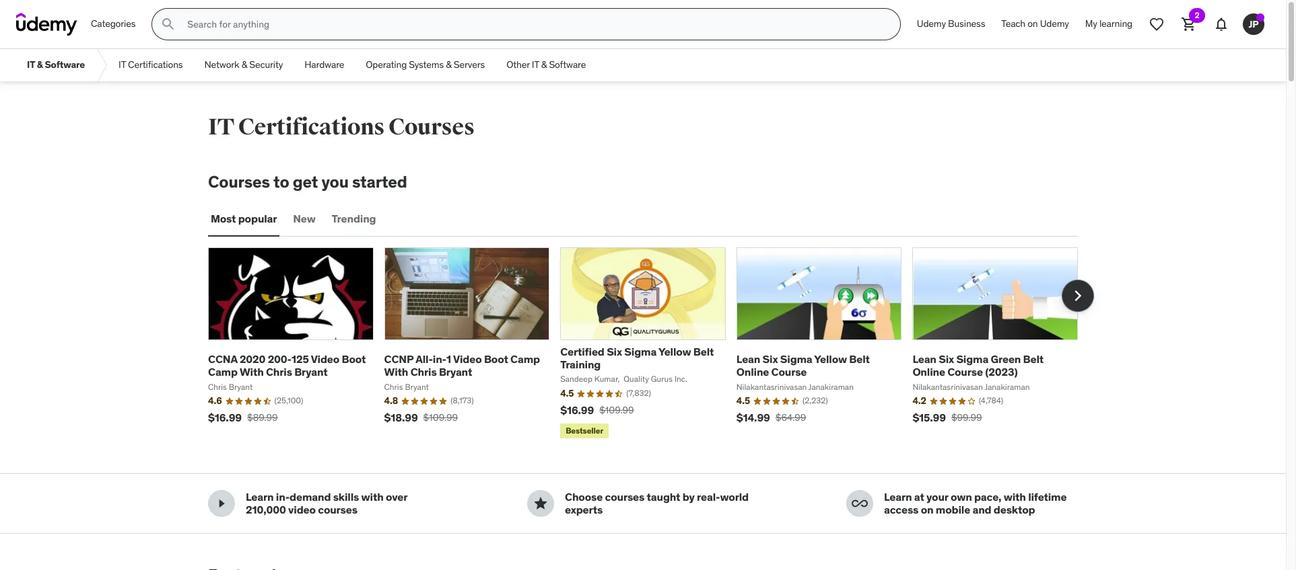Task type: locate. For each thing, give the bounding box(es) containing it.
1 horizontal spatial camp
[[510, 353, 540, 366]]

your
[[926, 491, 948, 504]]

lean inside lean six sigma green belt online course (2023)
[[913, 353, 936, 366]]

camp inside ccnp all-in-1 video boot camp with chris bryant
[[510, 353, 540, 366]]

online inside lean six sigma yellow belt online course
[[736, 366, 769, 379]]

teach on udemy link
[[993, 8, 1077, 40]]

0 horizontal spatial with
[[240, 366, 264, 379]]

six inside certified six sigma yellow belt training
[[607, 345, 622, 359]]

bryant right all-
[[439, 366, 472, 379]]

1 vertical spatial certifications
[[238, 113, 384, 141]]

0 horizontal spatial bryant
[[294, 366, 328, 379]]

udemy left "business"
[[917, 18, 946, 30]]

& right other
[[541, 59, 547, 71]]

arrow pointing to subcategory menu links image
[[96, 49, 108, 81]]

in- right medium icon
[[276, 491, 290, 504]]

bryant inside ccnp all-in-1 video boot camp with chris bryant
[[439, 366, 472, 379]]

with for ccnp
[[384, 366, 408, 379]]

1 chris from the left
[[266, 366, 292, 379]]

systems
[[409, 59, 444, 71]]

1 horizontal spatial in-
[[433, 353, 446, 366]]

1 horizontal spatial yellow
[[814, 353, 847, 366]]

belt for certified six sigma yellow belt training
[[693, 345, 714, 359]]

learn
[[246, 491, 274, 504], [884, 491, 912, 504]]

course for green
[[947, 366, 983, 379]]

yellow inside lean six sigma yellow belt online course
[[814, 353, 847, 366]]

get
[[293, 172, 318, 193]]

0 horizontal spatial with
[[361, 491, 383, 504]]

0 horizontal spatial six
[[607, 345, 622, 359]]

1 vertical spatial courses
[[208, 172, 270, 193]]

new
[[293, 212, 315, 226]]

certified six sigma yellow belt training link
[[560, 345, 714, 372]]

1 horizontal spatial boot
[[484, 353, 508, 366]]

video inside ccnp all-in-1 video boot camp with chris bryant
[[453, 353, 482, 366]]

camp left the 2020 in the bottom of the page
[[208, 366, 238, 379]]

1 horizontal spatial chris
[[410, 366, 437, 379]]

medium image for choose
[[533, 496, 549, 513]]

sigma inside lean six sigma yellow belt online course
[[780, 353, 812, 366]]

0 horizontal spatial camp
[[208, 366, 238, 379]]

sigma inside certified six sigma yellow belt training
[[624, 345, 657, 359]]

0 horizontal spatial in-
[[276, 491, 290, 504]]

yellow inside certified six sigma yellow belt training
[[658, 345, 691, 359]]

belt inside lean six sigma green belt online course (2023)
[[1023, 353, 1044, 366]]

0 horizontal spatial video
[[311, 353, 339, 366]]

with left 200-
[[240, 366, 264, 379]]

0 vertical spatial courses
[[388, 113, 475, 141]]

other it & software link
[[496, 49, 597, 81]]

belt
[[693, 345, 714, 359], [849, 353, 870, 366], [1023, 353, 1044, 366]]

udemy
[[917, 18, 946, 30], [1040, 18, 1069, 30]]

video inside 'ccna 2020 200-125 video boot camp with chris bryant'
[[311, 353, 339, 366]]

2 horizontal spatial six
[[939, 353, 954, 366]]

chris left 1
[[410, 366, 437, 379]]

it
[[27, 59, 35, 71], [119, 59, 126, 71], [532, 59, 539, 71], [208, 113, 234, 141]]

boot inside ccnp all-in-1 video boot camp with chris bryant
[[484, 353, 508, 366]]

2 with from the left
[[1004, 491, 1026, 504]]

2 horizontal spatial sigma
[[956, 353, 988, 366]]

0 horizontal spatial belt
[[693, 345, 714, 359]]

in- inside learn in-demand skills with over 210,000 video courses
[[276, 491, 290, 504]]

trending
[[332, 212, 376, 226]]

boot
[[342, 353, 366, 366], [484, 353, 508, 366]]

six for lean six sigma yellow belt online course
[[763, 353, 778, 366]]

1 horizontal spatial online
[[913, 366, 945, 379]]

and
[[972, 504, 991, 517]]

course inside lean six sigma green belt online course (2023)
[[947, 366, 983, 379]]

video for 125
[[311, 353, 339, 366]]

software
[[45, 59, 85, 71], [549, 59, 586, 71]]

1 horizontal spatial bryant
[[439, 366, 472, 379]]

0 horizontal spatial yellow
[[658, 345, 691, 359]]

udemy business
[[917, 18, 985, 30]]

ccna 2020 200-125 video boot camp with chris bryant
[[208, 353, 366, 379]]

with for ccna
[[240, 366, 264, 379]]

carousel element
[[208, 248, 1094, 442]]

1 horizontal spatial with
[[384, 366, 408, 379]]

1 online from the left
[[736, 366, 769, 379]]

2 lean from the left
[[913, 353, 936, 366]]

yellow
[[658, 345, 691, 359], [814, 353, 847, 366]]

1 horizontal spatial learn
[[884, 491, 912, 504]]

2 medium image from the left
[[852, 496, 868, 513]]

2 with from the left
[[384, 366, 408, 379]]

courses right 'video'
[[318, 504, 357, 517]]

1 horizontal spatial six
[[763, 353, 778, 366]]

lean six sigma green belt online course (2023) link
[[913, 353, 1044, 379]]

2 boot from the left
[[484, 353, 508, 366]]

1 boot from the left
[[342, 353, 366, 366]]

0 horizontal spatial course
[[771, 366, 807, 379]]

certifications
[[128, 59, 183, 71], [238, 113, 384, 141]]

1 horizontal spatial courses
[[605, 491, 644, 504]]

boot for ccnp all-in-1 video boot camp with chris bryant
[[484, 353, 508, 366]]

1 horizontal spatial video
[[453, 353, 482, 366]]

boot right 1
[[484, 353, 508, 366]]

with inside 'ccna 2020 200-125 video boot camp with chris bryant'
[[240, 366, 264, 379]]

1 & from the left
[[37, 59, 43, 71]]

courses down operating systems & servers "link"
[[388, 113, 475, 141]]

1 course from the left
[[771, 366, 807, 379]]

online
[[736, 366, 769, 379], [913, 366, 945, 379]]

lean six sigma yellow belt online course link
[[736, 353, 870, 379]]

1 horizontal spatial medium image
[[852, 496, 868, 513]]

chris for in-
[[410, 366, 437, 379]]

& left 'servers'
[[446, 59, 452, 71]]

learn for learn at your own pace, with lifetime access on mobile and desktop
[[884, 491, 912, 504]]

training
[[560, 358, 601, 372]]

you have alerts image
[[1256, 13, 1264, 22]]

2 & from the left
[[241, 59, 247, 71]]

bryant
[[294, 366, 328, 379], [439, 366, 472, 379]]

belt for lean six sigma yellow belt online course
[[849, 353, 870, 366]]

1 medium image from the left
[[533, 496, 549, 513]]

six
[[607, 345, 622, 359], [763, 353, 778, 366], [939, 353, 954, 366]]

1 horizontal spatial courses
[[388, 113, 475, 141]]

certifications for it certifications
[[128, 59, 183, 71]]

0 horizontal spatial boot
[[342, 353, 366, 366]]

1 bryant from the left
[[294, 366, 328, 379]]

it down network
[[208, 113, 234, 141]]

boot inside 'ccna 2020 200-125 video boot camp with chris bryant'
[[342, 353, 366, 366]]

0 horizontal spatial medium image
[[533, 496, 549, 513]]

in- right ccnp
[[433, 353, 446, 366]]

it certifications
[[119, 59, 183, 71]]

2 chris from the left
[[410, 366, 437, 379]]

courses left taught
[[605, 491, 644, 504]]

1 horizontal spatial sigma
[[780, 353, 812, 366]]

sigma inside lean six sigma green belt online course (2023)
[[956, 353, 988, 366]]

learn right medium icon
[[246, 491, 274, 504]]

ccna 2020 200-125 video boot camp with chris bryant link
[[208, 353, 366, 379]]

on
[[1028, 18, 1038, 30], [921, 504, 933, 517]]

2 video from the left
[[453, 353, 482, 366]]

in-
[[433, 353, 446, 366], [276, 491, 290, 504]]

teach
[[1001, 18, 1025, 30]]

camp
[[510, 353, 540, 366], [208, 366, 238, 379]]

in- inside ccnp all-in-1 video boot camp with chris bryant
[[433, 353, 446, 366]]

on left 'mobile'
[[921, 504, 933, 517]]

0 horizontal spatial online
[[736, 366, 769, 379]]

1 with from the left
[[240, 366, 264, 379]]

1 horizontal spatial certifications
[[238, 113, 384, 141]]

& inside "link"
[[446, 59, 452, 71]]

video
[[311, 353, 339, 366], [453, 353, 482, 366]]

with left over
[[361, 491, 383, 504]]

0 horizontal spatial certifications
[[128, 59, 183, 71]]

camp for ccna 2020 200-125 video boot camp with chris bryant
[[208, 366, 238, 379]]

with inside ccnp all-in-1 video boot camp with chris bryant
[[384, 366, 408, 379]]

0 horizontal spatial learn
[[246, 491, 274, 504]]

bryant right 200-
[[294, 366, 328, 379]]

it right arrow pointing to subcategory menu links image
[[119, 59, 126, 71]]

1 video from the left
[[311, 353, 339, 366]]

Search for anything text field
[[185, 13, 884, 36]]

1 vertical spatial on
[[921, 504, 933, 517]]

lean six sigma yellow belt online course
[[736, 353, 870, 379]]

2 bryant from the left
[[439, 366, 472, 379]]

green
[[991, 353, 1021, 366]]

1 horizontal spatial course
[[947, 366, 983, 379]]

bryant inside 'ccna 2020 200-125 video boot camp with chris bryant'
[[294, 366, 328, 379]]

other it & software
[[506, 59, 586, 71]]

ccnp all-in-1 video boot camp with chris bryant
[[384, 353, 540, 379]]

0 horizontal spatial chris
[[266, 366, 292, 379]]

six for lean six sigma green belt online course (2023)
[[939, 353, 954, 366]]

udemy left my
[[1040, 18, 1069, 30]]

2 course from the left
[[947, 366, 983, 379]]

1 horizontal spatial belt
[[849, 353, 870, 366]]

it for it certifications
[[119, 59, 126, 71]]

1 horizontal spatial software
[[549, 59, 586, 71]]

yellow for lean six sigma yellow belt online course
[[814, 353, 847, 366]]

1 learn from the left
[[246, 491, 274, 504]]

popular
[[238, 212, 277, 226]]

2 online from the left
[[913, 366, 945, 379]]

learn inside learn in-demand skills with over 210,000 video courses
[[246, 491, 274, 504]]

2 software from the left
[[549, 59, 586, 71]]

courses up most popular
[[208, 172, 270, 193]]

it down "udemy" image
[[27, 59, 35, 71]]

started
[[352, 172, 407, 193]]

courses
[[605, 491, 644, 504], [318, 504, 357, 517]]

with right 'pace,' at the bottom of the page
[[1004, 491, 1026, 504]]

medium image left access
[[852, 496, 868, 513]]

lean for lean six sigma yellow belt online course
[[736, 353, 760, 366]]

online for lean six sigma yellow belt online course
[[736, 366, 769, 379]]

learn inside 'learn at your own pace, with lifetime access on mobile and desktop'
[[884, 491, 912, 504]]

certifications up courses to get you started
[[238, 113, 384, 141]]

medium image for learn
[[852, 496, 868, 513]]

learn for learn in-demand skills with over 210,000 video courses
[[246, 491, 274, 504]]

world
[[720, 491, 749, 504]]

2 learn from the left
[[884, 491, 912, 504]]

0 horizontal spatial lean
[[736, 353, 760, 366]]

1 lean from the left
[[736, 353, 760, 366]]

camp inside 'ccna 2020 200-125 video boot camp with chris bryant'
[[208, 366, 238, 379]]

0 horizontal spatial on
[[921, 504, 933, 517]]

video right '125'
[[311, 353, 339, 366]]

software right other
[[549, 59, 586, 71]]

software left arrow pointing to subcategory menu links image
[[45, 59, 85, 71]]

2 horizontal spatial belt
[[1023, 353, 1044, 366]]

& down "udemy" image
[[37, 59, 43, 71]]

boot left ccnp
[[342, 353, 366, 366]]

skills
[[333, 491, 359, 504]]

with left all-
[[384, 366, 408, 379]]

most popular button
[[208, 203, 280, 236]]

at
[[914, 491, 924, 504]]

0 horizontal spatial software
[[45, 59, 85, 71]]

with
[[240, 366, 264, 379], [384, 366, 408, 379]]

new button
[[290, 203, 318, 236]]

courses to get you started
[[208, 172, 407, 193]]

200-
[[268, 353, 292, 366]]

medium image left "experts"
[[533, 496, 549, 513]]

course inside lean six sigma yellow belt online course
[[771, 366, 807, 379]]

course
[[771, 366, 807, 379], [947, 366, 983, 379]]

certifications down submit search image at the left of the page
[[128, 59, 183, 71]]

1 horizontal spatial lean
[[913, 353, 936, 366]]

jp link
[[1237, 8, 1270, 40]]

with
[[361, 491, 383, 504], [1004, 491, 1026, 504]]

camp for ccnp all-in-1 video boot camp with chris bryant
[[510, 353, 540, 366]]

chris right the 2020 in the bottom of the page
[[266, 366, 292, 379]]

0 vertical spatial on
[[1028, 18, 1038, 30]]

camp left the training
[[510, 353, 540, 366]]

own
[[951, 491, 972, 504]]

network
[[204, 59, 239, 71]]

1 vertical spatial in-
[[276, 491, 290, 504]]

1 horizontal spatial udemy
[[1040, 18, 1069, 30]]

with inside learn in-demand skills with over 210,000 video courses
[[361, 491, 383, 504]]

0 vertical spatial in-
[[433, 353, 446, 366]]

six inside lean six sigma green belt online course (2023)
[[939, 353, 954, 366]]

1 horizontal spatial on
[[1028, 18, 1038, 30]]

chris
[[266, 366, 292, 379], [410, 366, 437, 379]]

certifications inside it certifications link
[[128, 59, 183, 71]]

six inside lean six sigma yellow belt online course
[[763, 353, 778, 366]]

network & security link
[[194, 49, 294, 81]]

chris inside 'ccna 2020 200-125 video boot camp with chris bryant'
[[266, 366, 292, 379]]

with inside 'learn at your own pace, with lifetime access on mobile and desktop'
[[1004, 491, 1026, 504]]

0 horizontal spatial courses
[[318, 504, 357, 517]]

learn left at
[[884, 491, 912, 504]]

0 vertical spatial certifications
[[128, 59, 183, 71]]

medium image
[[533, 496, 549, 513], [852, 496, 868, 513]]

on right teach
[[1028, 18, 1038, 30]]

belt inside certified six sigma yellow belt training
[[693, 345, 714, 359]]

3 & from the left
[[446, 59, 452, 71]]

certifications for it certifications courses
[[238, 113, 384, 141]]

chris inside ccnp all-in-1 video boot camp with chris bryant
[[410, 366, 437, 379]]

operating systems & servers link
[[355, 49, 496, 81]]

my
[[1085, 18, 1097, 30]]

wishlist image
[[1149, 16, 1165, 32]]

0 horizontal spatial sigma
[[624, 345, 657, 359]]

2020
[[240, 353, 265, 366]]

video right 1
[[453, 353, 482, 366]]

1 horizontal spatial with
[[1004, 491, 1026, 504]]

bryant for 1
[[439, 366, 472, 379]]

& left security on the left top of page
[[241, 59, 247, 71]]

belt inside lean six sigma yellow belt online course
[[849, 353, 870, 366]]

0 horizontal spatial udemy
[[917, 18, 946, 30]]

4 & from the left
[[541, 59, 547, 71]]

certified six sigma yellow belt training
[[560, 345, 714, 372]]

belt for lean six sigma green belt online course (2023)
[[1023, 353, 1044, 366]]

online inside lean six sigma green belt online course (2023)
[[913, 366, 945, 379]]

yellow for certified six sigma yellow belt training
[[658, 345, 691, 359]]

1 with from the left
[[361, 491, 383, 504]]

lean inside lean six sigma yellow belt online course
[[736, 353, 760, 366]]

udemy business link
[[909, 8, 993, 40]]



Task type: describe. For each thing, give the bounding box(es) containing it.
operating
[[366, 59, 407, 71]]

ccnp
[[384, 353, 413, 366]]

next image
[[1067, 285, 1089, 307]]

access
[[884, 504, 919, 517]]

online for lean six sigma green belt online course (2023)
[[913, 366, 945, 379]]

servers
[[454, 59, 485, 71]]

it certifications courses
[[208, 113, 475, 141]]

125
[[292, 353, 309, 366]]

my learning
[[1085, 18, 1132, 30]]

pace,
[[974, 491, 1001, 504]]

most
[[211, 212, 236, 226]]

hardware
[[305, 59, 344, 71]]

other
[[506, 59, 530, 71]]

submit search image
[[160, 16, 177, 32]]

security
[[249, 59, 283, 71]]

jp
[[1249, 18, 1259, 30]]

courses inside learn in-demand skills with over 210,000 video courses
[[318, 504, 357, 517]]

it & software link
[[16, 49, 96, 81]]

sigma for lean six sigma yellow belt online course
[[780, 353, 812, 366]]

1
[[446, 353, 451, 366]]

notifications image
[[1213, 16, 1229, 32]]

courses inside choose courses taught by real-world experts
[[605, 491, 644, 504]]

choose courses taught by real-world experts
[[565, 491, 749, 517]]

operating systems & servers
[[366, 59, 485, 71]]

bryant for 125
[[294, 366, 328, 379]]

trending button
[[329, 203, 379, 236]]

over
[[386, 491, 407, 504]]

desktop
[[994, 504, 1035, 517]]

(2023)
[[985, 366, 1018, 379]]

lifetime
[[1028, 491, 1067, 504]]

2 link
[[1173, 8, 1205, 40]]

it right other
[[532, 59, 539, 71]]

lean six sigma green belt online course (2023)
[[913, 353, 1044, 379]]

you
[[321, 172, 349, 193]]

boot for ccna 2020 200-125 video boot camp with chris bryant
[[342, 353, 366, 366]]

real-
[[697, 491, 720, 504]]

learn in-demand skills with over 210,000 video courses
[[246, 491, 407, 517]]

certified
[[560, 345, 604, 359]]

learn at your own pace, with lifetime access on mobile and desktop
[[884, 491, 1067, 517]]

network & security
[[204, 59, 283, 71]]

categories button
[[83, 8, 144, 40]]

my learning link
[[1077, 8, 1141, 40]]

shopping cart with 2 items image
[[1181, 16, 1197, 32]]

video
[[288, 504, 316, 517]]

chris for 200-
[[266, 366, 292, 379]]

categories
[[91, 18, 136, 30]]

video for 1
[[453, 353, 482, 366]]

it & software
[[27, 59, 85, 71]]

learning
[[1099, 18, 1132, 30]]

it for it & software
[[27, 59, 35, 71]]

udemy image
[[16, 13, 77, 36]]

sigma for certified six sigma yellow belt training
[[624, 345, 657, 359]]

mobile
[[936, 504, 970, 517]]

1 udemy from the left
[[917, 18, 946, 30]]

medium image
[[213, 496, 230, 513]]

most popular
[[211, 212, 277, 226]]

1 software from the left
[[45, 59, 85, 71]]

hardware link
[[294, 49, 355, 81]]

demand
[[290, 491, 331, 504]]

by
[[682, 491, 695, 504]]

ccna
[[208, 353, 237, 366]]

lean for lean six sigma green belt online course (2023)
[[913, 353, 936, 366]]

six for certified six sigma yellow belt training
[[607, 345, 622, 359]]

ccnp all-in-1 video boot camp with chris bryant link
[[384, 353, 540, 379]]

0 horizontal spatial courses
[[208, 172, 270, 193]]

to
[[273, 172, 289, 193]]

business
[[948, 18, 985, 30]]

sigma for lean six sigma green belt online course (2023)
[[956, 353, 988, 366]]

choose
[[565, 491, 603, 504]]

it for it certifications courses
[[208, 113, 234, 141]]

taught
[[647, 491, 680, 504]]

teach on udemy
[[1001, 18, 1069, 30]]

210,000
[[246, 504, 286, 517]]

on inside 'learn at your own pace, with lifetime access on mobile and desktop'
[[921, 504, 933, 517]]

all-
[[416, 353, 433, 366]]

2 udemy from the left
[[1040, 18, 1069, 30]]

2
[[1195, 10, 1199, 20]]

experts
[[565, 504, 603, 517]]

course for yellow
[[771, 366, 807, 379]]

it certifications link
[[108, 49, 194, 81]]



Task type: vqa. For each thing, say whether or not it's contained in the screenshot.
Udemy Business
yes



